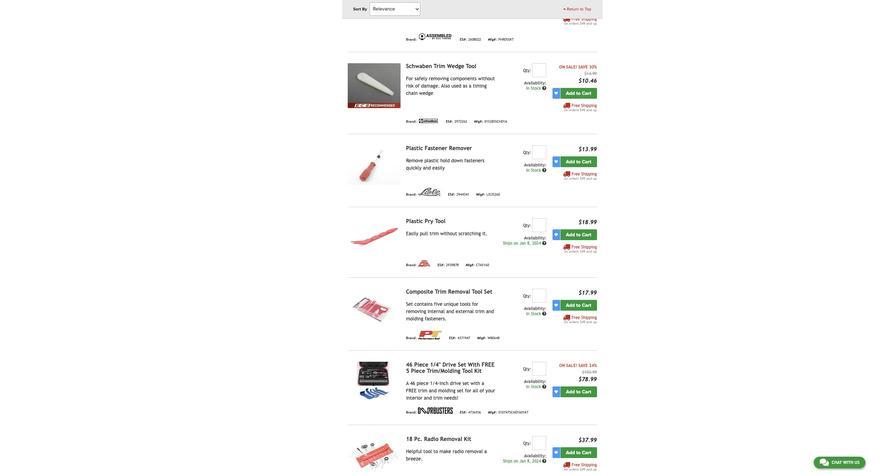 Task type: vqa. For each thing, say whether or not it's contained in the screenshot.
FEATURED
no



Task type: locate. For each thing, give the bounding box(es) containing it.
add to wish list image for $37.99
[[554, 451, 558, 455]]

on left 24%
[[559, 363, 565, 368]]

0 vertical spatial removing
[[429, 76, 449, 81]]

plastic
[[406, 145, 423, 152], [406, 218, 423, 225]]

trim right external
[[475, 309, 485, 314]]

sort
[[353, 7, 361, 11]]

free
[[572, 17, 580, 21], [572, 103, 580, 108], [572, 172, 580, 177], [572, 245, 580, 250], [572, 315, 580, 320], [572, 463, 580, 468]]

molding down contains
[[406, 316, 423, 322]]

brand: left cta tools - corporate logo
[[406, 263, 417, 267]]

removing down contains
[[406, 309, 426, 314]]

1 vertical spatial 8,
[[527, 459, 531, 464]]

removing inside "for safely removing components without risk of damage. also used as a timing chain wedge"
[[429, 76, 449, 81]]

1 vertical spatial save
[[578, 363, 588, 368]]

1 horizontal spatial set
[[458, 362, 466, 368]]

5 availability: from the top
[[524, 379, 546, 384]]

2 question circle image from the top
[[542, 312, 546, 316]]

fasteners.
[[425, 316, 447, 322]]

4 $49 from the top
[[580, 250, 585, 253]]

mfg#: right 4736936
[[488, 411, 497, 415]]

add to wish list image for $13.99
[[554, 160, 558, 164]]

es#2939878 - cta5160 - plastic pry tool  - easily pull trim without scratching it. - cta tools - audi bmw volkswagen mercedes benz mini porsche image
[[348, 218, 400, 258]]

3 cart from the top
[[582, 159, 591, 165]]

add to wish list image for $17.99
[[554, 304, 558, 307]]

free shipping on orders $49 and up down $10.46
[[564, 103, 597, 112]]

set
[[463, 381, 469, 386], [457, 388, 464, 394]]

add to cart for $17.99's add to wish list image
[[566, 302, 591, 308]]

es#: 2608022
[[460, 38, 481, 42]]

3 add to cart button from the top
[[560, 156, 597, 167]]

2 sale! from the top
[[566, 363, 577, 368]]

piece left 1/4"
[[414, 362, 428, 368]]

3 question circle image from the top
[[542, 459, 546, 463]]

for safely removing components without risk of damage. also used as a timing chain wedge
[[406, 76, 495, 96]]

7 cart from the top
[[582, 450, 591, 456]]

2 in stock from the top
[[526, 168, 542, 173]]

1 vertical spatial on
[[559, 363, 565, 368]]

add to cart for add to wish list icon corresponding to $10.46
[[566, 90, 591, 96]]

set inside 46 piece 1/4" drive set with free 5 piece trim/molding tool kit
[[458, 362, 466, 368]]

free down the $18.99
[[572, 245, 580, 250]]

4 shipping from the top
[[581, 245, 597, 250]]

0 horizontal spatial free
[[406, 388, 417, 394]]

es#: left "2944541"
[[448, 193, 455, 197]]

4 add from the top
[[566, 232, 575, 238]]

on
[[559, 65, 565, 69], [559, 363, 565, 368]]

5 add to cart button from the top
[[560, 300, 597, 311]]

removal up tools
[[448, 289, 470, 295]]

free shipping on orders $49 and up for $13.99
[[564, 172, 597, 180]]

molding for piece
[[438, 388, 456, 394]]

46 inside 46 piece 1/4" drive set with free 5 piece trim/molding tool kit
[[406, 362, 413, 368]]

shipping down the $18.99
[[581, 245, 597, 250]]

es#: left 4736936
[[460, 411, 467, 415]]

mfg#: left cta5160
[[466, 263, 475, 267]]

6 free shipping on orders $49 and up from the top
[[564, 463, 597, 471]]

es#: for remover
[[448, 193, 455, 197]]

1 vertical spatial for
[[465, 388, 471, 394]]

$49
[[580, 21, 585, 25], [580, 108, 585, 112], [580, 177, 585, 180], [580, 250, 585, 253], [580, 320, 585, 324], [580, 468, 585, 471]]

schwaben trim wedge tool link
[[406, 63, 476, 69]]

mfg#: for plastic fastener remover
[[476, 193, 485, 197]]

4 free from the top
[[572, 245, 580, 250]]

plastic for plastic pry tool
[[406, 218, 423, 225]]

2 vertical spatial a
[[484, 449, 487, 454]]

2 horizontal spatial set
[[484, 289, 492, 295]]

1 vertical spatial removal
[[440, 436, 462, 443]]

add for add to wish list image associated with $13.99 add to cart button
[[566, 159, 575, 165]]

sale! left 30%
[[566, 65, 577, 69]]

3 stock from the top
[[531, 311, 541, 316]]

2 qty: from the top
[[523, 150, 531, 155]]

with up all on the right of page
[[471, 381, 480, 386]]

availability: for on sale!                         save 30%
[[524, 81, 546, 85]]

add to cart button for add to wish list icon corresponding to $10.46
[[560, 88, 597, 99]]

5 shipping from the top
[[581, 315, 597, 320]]

sale!
[[566, 65, 577, 69], [566, 363, 577, 368]]

components
[[450, 76, 477, 81]]

tool right drive
[[462, 368, 473, 374]]

a right removal
[[484, 449, 487, 454]]

6 add to cart from the top
[[566, 389, 591, 395]]

free inside 46 piece 1/4" drive set with free 5 piece trim/molding tool kit
[[482, 362, 495, 368]]

qty: for on sale!                         save 24%
[[523, 367, 531, 372]]

0 vertical spatial add to wish list image
[[554, 160, 558, 164]]

1 vertical spatial 2024
[[532, 459, 541, 464]]

4 orders from the top
[[569, 250, 579, 253]]

quickly
[[406, 165, 422, 171]]

shipping down $13.99
[[581, 172, 597, 177]]

save up the $103.99
[[578, 363, 588, 368]]

a right as
[[469, 83, 471, 89]]

set for 46 piece 1/4" drive set with free 5 piece trim/molding tool kit
[[458, 362, 466, 368]]

remover
[[449, 145, 472, 152]]

free shipping on orders $49 and up down return to top
[[564, 17, 597, 25]]

0 horizontal spatial with
[[471, 381, 480, 386]]

2 8, from the top
[[527, 459, 531, 464]]

0 vertical spatial set
[[463, 381, 469, 386]]

$49 down $37.99
[[580, 468, 585, 471]]

schwaben - corporate logo image
[[418, 119, 439, 123]]

3 in stock from the top
[[526, 311, 542, 316]]

add for $37.99's add to wish list image's add to cart button
[[566, 450, 575, 456]]

3 add to cart from the top
[[566, 159, 591, 165]]

scratching
[[459, 231, 481, 236]]

brand: left assembled by ecs - corporate logo
[[406, 38, 417, 42]]

1 vertical spatial molding
[[438, 388, 456, 394]]

4 in from the top
[[526, 385, 530, 389]]

5 brand: from the top
[[406, 336, 417, 340]]

es#: left 2608022
[[460, 38, 467, 42]]

fastener
[[425, 145, 447, 152]]

question circle image
[[542, 168, 546, 172], [542, 312, 546, 316], [542, 385, 546, 389]]

removal
[[448, 289, 470, 295], [440, 436, 462, 443]]

tool up external
[[472, 289, 482, 295]]

1 plastic from the top
[[406, 145, 423, 152]]

5 up from the top
[[593, 320, 597, 324]]

6 add from the top
[[566, 389, 575, 395]]

add to wish list image
[[554, 160, 558, 164], [554, 304, 558, 307], [554, 451, 558, 455]]

0 vertical spatial ships
[[503, 241, 512, 246]]

add to wish list image
[[554, 92, 558, 95], [554, 233, 558, 237], [554, 390, 558, 394]]

0 vertical spatial ships on jan 8, 2024
[[503, 241, 542, 246]]

6 availability: from the top
[[524, 454, 546, 459]]

2 ships from the top
[[503, 459, 512, 464]]

add for add to cart button corresponding to add to wish list icon for $78.99
[[566, 389, 575, 395]]

brand: left schwaben - corporate logo
[[406, 120, 417, 124]]

2024 for first question circle image from the bottom of the page
[[532, 459, 541, 464]]

plastic up remove
[[406, 145, 423, 152]]

4 free shipping on orders $49 and up from the top
[[564, 245, 597, 253]]

free down return to top link
[[572, 17, 580, 21]]

for inside the set contains five unique tools for removing internal and external trim and molding fasteners.
[[472, 301, 478, 307]]

1 vertical spatial add to wish list image
[[554, 233, 558, 237]]

1 horizontal spatial free
[[482, 362, 495, 368]]

brand: for plastic pry tool
[[406, 263, 417, 267]]

and down the $18.99
[[586, 250, 592, 253]]

1 up from the top
[[593, 21, 597, 25]]

1 vertical spatial question circle image
[[542, 312, 546, 316]]

add to cart button for 2nd add to wish list icon from the bottom
[[560, 229, 597, 240]]

five
[[434, 301, 442, 307]]

2 availability: from the top
[[524, 163, 546, 168]]

1 availability: from the top
[[524, 81, 546, 85]]

orders down $13.99
[[569, 177, 579, 180]]

1 2024 from the top
[[532, 241, 541, 246]]

2608022
[[468, 38, 481, 42]]

0 horizontal spatial of
[[415, 83, 420, 89]]

6 orders from the top
[[569, 468, 579, 471]]

3 up from the top
[[593, 177, 597, 180]]

add to cart button for add to wish list image associated with $13.99
[[560, 156, 597, 167]]

cart down $78.99
[[582, 389, 591, 395]]

free shipping on orders $49 and up for $17.99
[[564, 315, 597, 324]]

set left "with"
[[458, 362, 466, 368]]

in for on sale!                         save 24%
[[526, 385, 530, 389]]

2 add to cart button from the top
[[560, 88, 597, 99]]

remove
[[406, 158, 423, 163]]

0 vertical spatial question circle image
[[542, 168, 546, 172]]

shipping down the $17.99
[[581, 315, 597, 320]]

1 vertical spatial plastic
[[406, 218, 423, 225]]

1 vertical spatial removing
[[406, 309, 426, 314]]

free shipping on orders $49 and up down $37.99
[[564, 463, 597, 471]]

a
[[406, 381, 409, 386]]

5 free shipping on orders $49 and up from the top
[[564, 315, 597, 324]]

on
[[564, 21, 568, 25], [564, 108, 568, 112], [564, 177, 568, 180], [514, 241, 518, 246], [564, 250, 568, 253], [564, 320, 568, 324], [514, 459, 518, 464], [564, 468, 568, 471]]

0 horizontal spatial set
[[406, 301, 413, 307]]

cart down $37.99
[[582, 450, 591, 456]]

2939878
[[446, 263, 459, 267]]

brand: for 46 piece 1/4" drive set with free 5 piece trim/molding tool kit
[[406, 411, 417, 415]]

0 vertical spatial without
[[478, 76, 495, 81]]

free for $18.99
[[572, 245, 580, 250]]

add to cart down $78.99
[[566, 389, 591, 395]]

trim up doorbusters - corporate logo
[[433, 395, 443, 401]]

on inside the on sale!                         save 24% $103.99 $78.99
[[559, 363, 565, 368]]

1 jan from the top
[[520, 241, 526, 246]]

$37.99
[[579, 437, 597, 444]]

tool inside 46 piece 1/4" drive set with free 5 piece trim/molding tool kit
[[462, 368, 473, 374]]

1 vertical spatial set
[[406, 301, 413, 307]]

0 horizontal spatial removing
[[406, 309, 426, 314]]

plastic up the easily
[[406, 218, 423, 225]]

add to cart
[[566, 4, 591, 10], [566, 90, 591, 96], [566, 159, 591, 165], [566, 232, 591, 238], [566, 302, 591, 308], [566, 389, 591, 395], [566, 450, 591, 456]]

save inside 'on sale!                         save 30% $14.99 $10.46'
[[578, 65, 588, 69]]

0 vertical spatial plastic
[[406, 145, 423, 152]]

5 free from the top
[[572, 315, 580, 320]]

save for $78.99
[[578, 363, 588, 368]]

without left scratching
[[440, 231, 457, 236]]

2 vertical spatial question circle image
[[542, 385, 546, 389]]

mfg#: left lis35260
[[476, 193, 485, 197]]

0 horizontal spatial molding
[[406, 316, 423, 322]]

brand: down interior
[[406, 411, 417, 415]]

brand: for schwaben trim wedge tool
[[406, 120, 417, 124]]

5 $49 from the top
[[580, 320, 585, 324]]

in stock for on sale!                         save 24%
[[526, 385, 542, 389]]

1 on from the top
[[559, 65, 565, 69]]

2 in from the top
[[526, 168, 530, 173]]

5 add to cart from the top
[[566, 302, 591, 308]]

free shipping on orders $49 and up for $18.99
[[564, 245, 597, 253]]

1 qty: from the top
[[523, 68, 531, 73]]

for
[[406, 76, 413, 81]]

es#:
[[460, 38, 467, 42], [446, 120, 453, 124], [448, 193, 455, 197], [438, 263, 445, 267], [449, 336, 456, 340], [460, 411, 467, 415]]

0 vertical spatial sale!
[[566, 65, 577, 69]]

0 vertical spatial 8,
[[527, 241, 531, 246]]

3 brand: from the top
[[406, 193, 417, 197]]

top
[[585, 7, 591, 11]]

free shipping on orders $49 and up
[[564, 17, 597, 25], [564, 103, 597, 112], [564, 172, 597, 180], [564, 245, 597, 253], [564, 315, 597, 324], [564, 463, 597, 471]]

6 free from the top
[[572, 463, 580, 468]]

2 plastic from the top
[[406, 218, 423, 225]]

1 in stock from the top
[[526, 86, 542, 91]]

4 brand: from the top
[[406, 263, 417, 267]]

add to cart down the $17.99
[[566, 302, 591, 308]]

1 add from the top
[[566, 4, 575, 10]]

free for $37.99
[[572, 463, 580, 468]]

on left 30%
[[559, 65, 565, 69]]

46
[[406, 362, 413, 368], [410, 381, 415, 386]]

jan
[[520, 241, 526, 246], [520, 459, 526, 464]]

4 up from the top
[[593, 250, 597, 253]]

1 in from the top
[[526, 86, 530, 91]]

1 horizontal spatial molding
[[438, 388, 456, 394]]

1 sale! from the top
[[566, 65, 577, 69]]

6 brand: from the top
[[406, 411, 417, 415]]

orders down the $18.99
[[569, 250, 579, 253]]

2 add from the top
[[566, 90, 575, 96]]

3 qty: from the top
[[523, 223, 531, 228]]

$49 down $13.99
[[580, 177, 585, 180]]

4371947
[[458, 336, 470, 340]]

qty: for on sale!                         save 30%
[[523, 68, 531, 73]]

2 shipping from the top
[[581, 103, 597, 108]]

1 question circle image from the top
[[542, 168, 546, 172]]

0 horizontal spatial for
[[465, 388, 471, 394]]

save inside the on sale!                         save 24% $103.99 $78.99
[[578, 363, 588, 368]]

ships on jan 8, 2024
[[503, 241, 542, 246], [503, 459, 542, 464]]

make
[[439, 449, 451, 454]]

mfg#: for schwaben trim wedge tool
[[474, 120, 483, 124]]

0 vertical spatial a
[[469, 83, 471, 89]]

2 vertical spatial set
[[458, 362, 466, 368]]

2 2024 from the top
[[532, 459, 541, 464]]

18 pc. radio removal kit
[[406, 436, 471, 443]]

0 vertical spatial of
[[415, 83, 420, 89]]

shipping down $10.46
[[581, 103, 597, 108]]

free shipping on orders $49 and up down the $18.99
[[564, 245, 597, 253]]

trim
[[430, 231, 439, 236], [475, 309, 485, 314], [418, 388, 427, 394], [433, 395, 443, 401]]

3 add to wish list image from the top
[[554, 390, 558, 394]]

and down top
[[586, 21, 592, 25]]

3 free shipping on orders $49 and up from the top
[[564, 172, 597, 180]]

es#: left 2972262
[[446, 120, 453, 124]]

add to cart right caret up image
[[566, 4, 591, 10]]

2 vertical spatial add to wish list image
[[554, 390, 558, 394]]

phr05skt
[[498, 38, 514, 42]]

sale! for $78.99
[[566, 363, 577, 368]]

orders down $10.46
[[569, 108, 579, 112]]

2944541
[[456, 193, 469, 197]]

0 vertical spatial 2024
[[532, 241, 541, 246]]

$49 down the $18.99
[[580, 250, 585, 253]]

1 vertical spatial with
[[843, 460, 853, 465]]

2 brand: from the top
[[406, 120, 417, 124]]

cart down $13.99
[[582, 159, 591, 165]]

also
[[441, 83, 450, 89]]

a right drive
[[482, 381, 484, 386]]

0 horizontal spatial kit
[[464, 436, 471, 443]]

set left contains
[[406, 301, 413, 307]]

mfg#: w80648
[[477, 336, 500, 340]]

2024
[[532, 241, 541, 246], [532, 459, 541, 464]]

removing up the also
[[429, 76, 449, 81]]

cart down the $17.99
[[582, 302, 591, 308]]

availability: for $18.99
[[524, 236, 546, 241]]

lisle - corporate logo image
[[418, 187, 441, 196]]

$78.99
[[579, 376, 597, 383]]

2 add to cart from the top
[[566, 90, 591, 96]]

1 vertical spatial without
[[440, 231, 457, 236]]

sale! inside the on sale!                         save 24% $103.99 $78.99
[[566, 363, 577, 368]]

1 horizontal spatial kit
[[474, 368, 482, 374]]

schwaben
[[406, 63, 432, 69]]

orders down the $17.99
[[569, 320, 579, 324]]

0 vertical spatial for
[[472, 301, 478, 307]]

free down $37.99
[[572, 463, 580, 468]]

1 horizontal spatial of
[[480, 388, 484, 394]]

1 vertical spatial a
[[482, 381, 484, 386]]

2 cart from the top
[[582, 90, 591, 96]]

0 vertical spatial with
[[471, 381, 480, 386]]

add to cart down $37.99
[[566, 450, 591, 456]]

free down $13.99
[[572, 172, 580, 177]]

orders down $37.99
[[569, 468, 579, 471]]

on inside 'on sale!                         save 30% $14.99 $10.46'
[[559, 65, 565, 69]]

3 shipping from the top
[[581, 172, 597, 177]]

2 vertical spatial question circle image
[[542, 459, 546, 463]]

return to top
[[566, 7, 591, 11]]

trim left wedge
[[434, 63, 445, 69]]

qty:
[[523, 68, 531, 73], [523, 150, 531, 155], [523, 223, 531, 228], [523, 294, 531, 299], [523, 367, 531, 372], [523, 441, 531, 446]]

1 add to wish list image from the top
[[554, 160, 558, 164]]

qty: for $18.99
[[523, 223, 531, 228]]

mfg#: left 015285sch01a
[[474, 120, 483, 124]]

shipping for $13.99
[[581, 172, 597, 177]]

us
[[855, 460, 860, 465]]

piece
[[414, 362, 428, 368], [411, 368, 425, 374]]

1 vertical spatial of
[[480, 388, 484, 394]]

cart down $10.46
[[582, 90, 591, 96]]

add to cart down $10.46
[[566, 90, 591, 96]]

easily
[[406, 231, 418, 236]]

free
[[482, 362, 495, 368], [406, 388, 417, 394]]

mfg#: for composite trim removal tool set
[[477, 336, 486, 340]]

0 horizontal spatial without
[[440, 231, 457, 236]]

0 vertical spatial trim
[[434, 63, 445, 69]]

$49 down return to top
[[580, 21, 585, 25]]

18 pc. radio removal kit link
[[406, 436, 471, 443]]

shipping for $18.99
[[581, 245, 597, 250]]

$103.99
[[582, 370, 597, 375]]

without
[[478, 76, 495, 81], [440, 231, 457, 236]]

set
[[484, 289, 492, 295], [406, 301, 413, 307], [458, 362, 466, 368]]

6 up from the top
[[593, 468, 597, 471]]

7 add to cart button from the top
[[560, 447, 597, 458]]

$49 down the $17.99
[[580, 320, 585, 324]]

cart right return
[[582, 4, 591, 10]]

1 vertical spatial add to wish list image
[[554, 304, 558, 307]]

molding inside the set contains five unique tools for removing internal and external trim and molding fasteners.
[[406, 316, 423, 322]]

free down the $17.99
[[572, 315, 580, 320]]

0 vertical spatial add to wish list image
[[554, 92, 558, 95]]

trim up five
[[435, 289, 446, 295]]

free down $10.46
[[572, 103, 580, 108]]

1 stock from the top
[[531, 86, 541, 91]]

010747sch01a01kt
[[498, 411, 529, 415]]

7 add to cart from the top
[[566, 450, 591, 456]]

1 horizontal spatial removing
[[429, 76, 449, 81]]

and right external
[[486, 309, 494, 314]]

brand: left performance tool - corporate logo
[[406, 336, 417, 340]]

add to cart down $13.99
[[566, 159, 591, 165]]

1 vertical spatial ships
[[503, 459, 512, 464]]

0 vertical spatial molding
[[406, 316, 423, 322]]

2 add to wish list image from the top
[[554, 304, 558, 307]]

plastic for plastic fastener remover
[[406, 145, 423, 152]]

w80648
[[488, 336, 500, 340]]

0 vertical spatial on
[[559, 65, 565, 69]]

es#: left '4371947'
[[449, 336, 456, 340]]

add to cart button for $17.99's add to wish list image
[[560, 300, 597, 311]]

schwaben trim wedge tool
[[406, 63, 476, 69]]

free right "with"
[[482, 362, 495, 368]]

2 question circle image from the top
[[542, 241, 546, 245]]

add to cart button for $37.99's add to wish list image
[[560, 447, 597, 458]]

set down drive
[[457, 388, 464, 394]]

up
[[593, 21, 597, 25], [593, 108, 597, 112], [593, 177, 597, 180], [593, 250, 597, 253], [593, 320, 597, 324], [593, 468, 597, 471]]

free for $17.99
[[572, 315, 580, 320]]

on for $78.99
[[559, 363, 565, 368]]

to
[[576, 4, 581, 10], [580, 7, 584, 11], [576, 90, 581, 96], [576, 159, 581, 165], [576, 232, 581, 238], [576, 302, 581, 308], [576, 389, 581, 395], [433, 449, 438, 454], [576, 450, 581, 456]]

2 vertical spatial add to wish list image
[[554, 451, 558, 455]]

trim
[[434, 63, 445, 69], [435, 289, 446, 295]]

add to cart down the $18.99
[[566, 232, 591, 238]]

mfg#: left w80648
[[477, 336, 486, 340]]

up for $18.99
[[593, 250, 597, 253]]

in for $13.99
[[526, 168, 530, 173]]

1 vertical spatial 46
[[410, 381, 415, 386]]

free shipping on orders $49 and up down the $17.99
[[564, 315, 597, 324]]

shipping for $17.99
[[581, 315, 597, 320]]

ships
[[503, 241, 512, 246], [503, 459, 512, 464]]

save for $10.46
[[578, 65, 588, 69]]

for right tools
[[472, 301, 478, 307]]

015285sch01a
[[484, 120, 507, 124]]

None number field
[[532, 63, 546, 77], [532, 145, 546, 159], [532, 218, 546, 232], [532, 289, 546, 303], [532, 362, 546, 376], [532, 436, 546, 450], [532, 63, 546, 77], [532, 145, 546, 159], [532, 218, 546, 232], [532, 289, 546, 303], [532, 362, 546, 376], [532, 436, 546, 450]]

question circle image
[[542, 86, 546, 90], [542, 241, 546, 245], [542, 459, 546, 463]]

6 shipping from the top
[[581, 463, 597, 468]]

free up interior
[[406, 388, 417, 394]]

removing inside the set contains five unique tools for removing internal and external trim and molding fasteners.
[[406, 309, 426, 314]]

availability: for $17.99
[[524, 306, 546, 311]]

$10.46
[[579, 77, 597, 84]]

cart down the $18.99
[[582, 232, 591, 238]]

7 add from the top
[[566, 450, 575, 456]]

1 vertical spatial trim
[[435, 289, 446, 295]]

1 vertical spatial jan
[[520, 459, 526, 464]]

0 vertical spatial jan
[[520, 241, 526, 246]]

0 vertical spatial 46
[[406, 362, 413, 368]]

availability: for $13.99
[[524, 163, 546, 168]]

1 vertical spatial ships on jan 8, 2024
[[503, 459, 542, 464]]

5 cart from the top
[[582, 302, 591, 308]]

in stock for $17.99
[[526, 311, 542, 316]]

removal up make
[[440, 436, 462, 443]]

0 vertical spatial free
[[482, 362, 495, 368]]

1 vertical spatial question circle image
[[542, 241, 546, 245]]

a
[[469, 83, 471, 89], [482, 381, 484, 386], [484, 449, 487, 454]]

and down $13.99
[[586, 177, 592, 180]]

3 add to wish list image from the top
[[554, 451, 558, 455]]

molding inside a 46 piece 1/4-inch drive set with a free trim and molding set for all of your interior and trim needs!
[[438, 388, 456, 394]]

3 add from the top
[[566, 159, 575, 165]]

1 vertical spatial sale!
[[566, 363, 577, 368]]

of right all on the right of page
[[480, 388, 484, 394]]

0 vertical spatial kit
[[474, 368, 482, 374]]

es#: for wedge
[[446, 120, 453, 124]]

0 vertical spatial save
[[578, 65, 588, 69]]

add to cart for add to wish list icon for $78.99
[[566, 389, 591, 395]]

and down plastic
[[423, 165, 431, 171]]

sort by
[[353, 7, 367, 11]]

1 add to wish list image from the top
[[554, 92, 558, 95]]

2 stock from the top
[[531, 168, 541, 173]]

5 qty: from the top
[[523, 367, 531, 372]]

molding for trim
[[406, 316, 423, 322]]

3 availability: from the top
[[524, 236, 546, 241]]

6 cart from the top
[[582, 389, 591, 395]]

1 vertical spatial free
[[406, 388, 417, 394]]

in stock
[[526, 86, 542, 91], [526, 168, 542, 173], [526, 311, 542, 316], [526, 385, 542, 389]]

kit up removal
[[464, 436, 471, 443]]

orders down return
[[569, 21, 579, 25]]

1 horizontal spatial for
[[472, 301, 478, 307]]

0 vertical spatial question circle image
[[542, 86, 546, 90]]

1 horizontal spatial without
[[478, 76, 495, 81]]

0 vertical spatial set
[[484, 289, 492, 295]]

46 up a
[[406, 362, 413, 368]]

4 availability: from the top
[[524, 306, 546, 311]]

sale! inside 'on sale!                         save 30% $14.99 $10.46'
[[566, 65, 577, 69]]

a inside "for safely removing components without risk of damage. also used as a timing chain wedge"
[[469, 83, 471, 89]]

2 free from the top
[[572, 103, 580, 108]]

brand: for composite trim removal tool set
[[406, 336, 417, 340]]

without up the timing
[[478, 76, 495, 81]]

return
[[567, 7, 579, 11]]



Task type: describe. For each thing, give the bounding box(es) containing it.
6 qty: from the top
[[523, 441, 531, 446]]

1 ships on jan 8, 2024 from the top
[[503, 241, 542, 246]]

plastic pry tool link
[[406, 218, 446, 225]]

it.
[[482, 231, 487, 236]]

46 piece 1/4" drive set with free 5 piece trim/molding tool kit
[[406, 362, 495, 374]]

hold
[[440, 158, 450, 163]]

orders for $37.99
[[569, 468, 579, 471]]

up for $37.99
[[593, 468, 597, 471]]

es#2944541 - lis35260 - plastic fastener remover - remove plastic hold down fasteners quickly and easily - lisle - audi bmw volkswagen mercedes benz mini porsche image
[[348, 145, 400, 185]]

drive
[[450, 381, 461, 386]]

question circle image for on sale!                         save 30%
[[542, 86, 546, 90]]

brand: for plastic fastener remover
[[406, 193, 417, 197]]

46 inside a 46 piece 1/4-inch drive set with a free trim and molding set for all of your interior and trim needs!
[[410, 381, 415, 386]]

mfg#: phr05skt
[[488, 38, 514, 42]]

as
[[463, 83, 467, 89]]

mfg#: 010747sch01a01kt
[[488, 411, 529, 415]]

unique
[[444, 301, 459, 307]]

$13.99
[[579, 146, 597, 153]]

add to cart button for add to wish list icon for $78.99
[[560, 387, 597, 397]]

helpful tool to make radio removal a breeze.
[[406, 449, 487, 462]]

and right interior
[[424, 395, 432, 401]]

1 shipping from the top
[[581, 17, 597, 21]]

ecs tuning recommends this product. image
[[348, 103, 400, 108]]

1 horizontal spatial with
[[843, 460, 853, 465]]

composite trim removal tool set link
[[406, 289, 492, 295]]

on sale!                         save 30% $14.99 $10.46
[[559, 65, 597, 84]]

stock for $17.99
[[531, 311, 541, 316]]

of inside a 46 piece 1/4-inch drive set with a free trim and molding set for all of your interior and trim needs!
[[480, 388, 484, 394]]

add to wish list image for $10.46
[[554, 92, 558, 95]]

add for add to cart button corresponding to add to wish list icon corresponding to $10.46
[[566, 90, 575, 96]]

1 cart from the top
[[582, 4, 591, 10]]

without inside "for safely removing components without risk of damage. also used as a timing chain wedge"
[[478, 76, 495, 81]]

and down the 'unique'
[[446, 309, 454, 314]]

2 ships on jan 8, 2024 from the top
[[503, 459, 542, 464]]

1 vertical spatial set
[[457, 388, 464, 394]]

$49 for $18.99
[[580, 250, 585, 253]]

es#4337223 - 5400 - 18 pc. radio removal kit - helpful tool to make radio removal a breeze. - cta tools - audi bmw volkswagen mercedes benz mini porsche image
[[348, 436, 400, 474]]

trim down piece
[[418, 388, 427, 394]]

a inside helpful tool to make radio removal a breeze.
[[484, 449, 487, 454]]

external
[[456, 309, 474, 314]]

caret up image
[[563, 7, 566, 11]]

helpful
[[406, 449, 422, 454]]

es#: for 1/4"
[[460, 411, 467, 415]]

18
[[406, 436, 413, 443]]

$14.99
[[584, 71, 597, 76]]

with inside a 46 piece 1/4-inch drive set with a free trim and molding set for all of your interior and trim needs!
[[471, 381, 480, 386]]

cta tools - corporate logo image
[[418, 260, 431, 267]]

in for $17.99
[[526, 311, 530, 316]]

composite
[[406, 289, 433, 295]]

free inside a 46 piece 1/4-inch drive set with a free trim and molding set for all of your interior and trim needs!
[[406, 388, 417, 394]]

30%
[[589, 65, 597, 69]]

question circle image for $13.99
[[542, 168, 546, 172]]

cta5160
[[476, 263, 489, 267]]

mfg#: 015285sch01a
[[474, 120, 507, 124]]

2 orders from the top
[[569, 108, 579, 112]]

easily
[[432, 165, 445, 171]]

damage.
[[421, 83, 440, 89]]

risk
[[406, 83, 414, 89]]

up for $17.99
[[593, 320, 597, 324]]

trim/molding
[[427, 368, 460, 374]]

24%
[[589, 363, 597, 368]]

pc.
[[414, 436, 422, 443]]

pry
[[425, 218, 433, 225]]

add for seventh add to cart button from the bottom of the page
[[566, 4, 575, 10]]

and down $10.46
[[586, 108, 592, 112]]

qty: for $17.99
[[523, 294, 531, 299]]

add to cart for 2nd add to wish list icon from the bottom
[[566, 232, 591, 238]]

orders for $18.99
[[569, 250, 579, 253]]

and down $37.99
[[586, 468, 592, 471]]

availability: for on sale!                         save 24%
[[524, 379, 546, 384]]

composite trim removal tool set
[[406, 289, 492, 295]]

mfg#: lis35260
[[476, 193, 500, 197]]

1 free shipping on orders $49 and up from the top
[[564, 17, 597, 25]]

ships for first question circle image from the bottom of the page
[[503, 459, 512, 464]]

chat
[[832, 460, 842, 465]]

plastic fastener remover
[[406, 145, 472, 152]]

piece
[[417, 381, 429, 386]]

add to cart for add to wish list image associated with $13.99
[[566, 159, 591, 165]]

return to top link
[[563, 6, 591, 12]]

easily pull trim without scratching it.
[[406, 231, 487, 236]]

in stock for $13.99
[[526, 168, 542, 173]]

radio
[[424, 436, 438, 443]]

es#2608022 - phr05skt - basic vinyl wrap installation kit - take the pain out of applying vinyl wrap - assembled by ecs - audi bmw volkswagen mercedes benz mini porsche image
[[348, 0, 400, 16]]

set for composite trim removal tool set
[[484, 289, 492, 295]]

es#: for removal
[[449, 336, 456, 340]]

inch
[[439, 381, 449, 386]]

internal
[[428, 309, 445, 314]]

for inside a 46 piece 1/4-inch drive set with a free trim and molding set for all of your interior and trim needs!
[[465, 388, 471, 394]]

your
[[486, 388, 495, 394]]

down
[[451, 158, 463, 163]]

2 $49 from the top
[[580, 108, 585, 112]]

es#2972262 - 015285sch01a - schwaben trim wedge tool - for safely removing components without risk of damage. also used as a timing chain wedge - schwaben - audi bmw volkswagen mercedes benz mini porsche image
[[348, 63, 400, 103]]

all
[[473, 388, 478, 394]]

add to wish list image for $78.99
[[554, 390, 558, 394]]

1 add to cart from the top
[[566, 4, 591, 10]]

chat with us
[[832, 460, 860, 465]]

es#: 2972262
[[446, 120, 467, 124]]

1 vertical spatial kit
[[464, 436, 471, 443]]

es#: 2944541
[[448, 193, 469, 197]]

4 cart from the top
[[582, 232, 591, 238]]

2024 for $18.99's question circle image
[[532, 241, 541, 246]]

es#: 4371947
[[449, 336, 470, 340]]

in stock for on sale!                         save 30%
[[526, 86, 542, 91]]

1 free from the top
[[572, 17, 580, 21]]

add for add to cart button for $17.99's add to wish list image
[[566, 302, 575, 308]]

es#: for tool
[[438, 263, 445, 267]]

performance tool - corporate logo image
[[418, 331, 442, 340]]

stock for on sale!                         save 30%
[[531, 86, 541, 91]]

tool up components
[[466, 63, 476, 69]]

question circle image for $18.99
[[542, 241, 546, 245]]

46 piece 1/4" drive set with free 5 piece trim/molding tool kit link
[[406, 362, 495, 374]]

set inside the set contains five unique tools for removing internal and external trim and molding fasteners.
[[406, 301, 413, 307]]

tool
[[423, 449, 432, 454]]

safely
[[415, 76, 427, 81]]

and down 1/4-
[[429, 388, 437, 394]]

radio
[[453, 449, 464, 454]]

breeze.
[[406, 456, 423, 462]]

wedge
[[447, 63, 464, 69]]

trim inside the set contains five unique tools for removing internal and external trim and molding fasteners.
[[475, 309, 485, 314]]

stock for $13.99
[[531, 168, 541, 173]]

1 8, from the top
[[527, 241, 531, 246]]

1/4-
[[430, 381, 439, 386]]

stock for on sale!                         save 24%
[[531, 385, 541, 389]]

interior
[[406, 395, 422, 401]]

5
[[406, 368, 409, 374]]

timing
[[473, 83, 487, 89]]

1 brand: from the top
[[406, 38, 417, 42]]

sale! for $10.46
[[566, 65, 577, 69]]

2 add to wish list image from the top
[[554, 233, 558, 237]]

up for $13.99
[[593, 177, 597, 180]]

a 46 piece 1/4-inch drive set with a free trim and molding set for all of your interior and trim needs!
[[406, 381, 495, 401]]

trim for composite
[[435, 289, 446, 295]]

chat with us link
[[814, 457, 866, 469]]

2 free shipping on orders $49 and up from the top
[[564, 103, 597, 112]]

free for $13.99
[[572, 172, 580, 177]]

mfg#: left phr05skt at the right
[[488, 38, 497, 42]]

to inside helpful tool to make radio removal a breeze.
[[433, 449, 438, 454]]

and inside remove plastic hold down fasteners quickly and easily
[[423, 165, 431, 171]]

of inside "for safely removing components without risk of damage. also used as a timing chain wedge"
[[415, 83, 420, 89]]

es#4736936 - 010747sch01a01kt - 46 piece 1/4" drive set with free 5 piece trim/molding tool kit - a 46 piece 1/4-inch drive set with a free trim and molding set for all of your interior and trim needs! - doorbusters - audi bmw volkswagen mercedes benz mini porsche image
[[348, 362, 400, 402]]

with
[[468, 362, 480, 368]]

plastic fastener remover link
[[406, 145, 472, 152]]

$49 for $37.99
[[580, 468, 585, 471]]

tool right pry
[[435, 218, 446, 225]]

on sale!                         save 24% $103.99 $78.99
[[559, 363, 597, 383]]

trim right pull at the left top of page
[[430, 231, 439, 236]]

1 $49 from the top
[[580, 21, 585, 25]]

2 jan from the top
[[520, 459, 526, 464]]

3 question circle image from the top
[[542, 385, 546, 389]]

es#4371947 - w80648 - composite trim removal tool set - set contains five unique tools for removing internal and external trim and molding fasteners. - performance tool - audi bmw volkswagen mercedes benz mini porsche image
[[348, 289, 400, 329]]

orders for $13.99
[[569, 177, 579, 180]]

lis35260
[[487, 193, 500, 197]]

comments image
[[820, 458, 829, 467]]

question circle image for $17.99
[[542, 312, 546, 316]]

removal
[[465, 449, 483, 454]]

doorbusters - corporate logo image
[[418, 407, 453, 414]]

shipping for $37.99
[[581, 463, 597, 468]]

mfg#: for 46 piece 1/4" drive set with free 5 piece trim/molding tool kit
[[488, 411, 497, 415]]

kit inside 46 piece 1/4" drive set with free 5 piece trim/molding tool kit
[[474, 368, 482, 374]]

2 up from the top
[[593, 108, 597, 112]]

$17.99
[[579, 290, 597, 296]]

qty: for $13.99
[[523, 150, 531, 155]]

mfg#: for plastic pry tool
[[466, 263, 475, 267]]

4736936
[[468, 411, 481, 415]]

$49 for $17.99
[[580, 320, 585, 324]]

used
[[451, 83, 461, 89]]

needs!
[[444, 395, 458, 401]]

tools
[[460, 301, 471, 307]]

and down the $17.99
[[586, 320, 592, 324]]

assembled by ecs - corporate logo image
[[418, 32, 453, 41]]

plastic
[[424, 158, 439, 163]]

0 vertical spatial removal
[[448, 289, 470, 295]]

piece right 5
[[411, 368, 425, 374]]

ships for $18.99's question circle image
[[503, 241, 512, 246]]

add to cart for $37.99's add to wish list image
[[566, 450, 591, 456]]

wedge
[[419, 90, 433, 96]]

contains
[[414, 301, 433, 307]]

chain
[[406, 90, 418, 96]]

trim for schwaben
[[434, 63, 445, 69]]

a inside a 46 piece 1/4-inch drive set with a free trim and molding set for all of your interior and trim needs!
[[482, 381, 484, 386]]

set contains five unique tools for removing internal and external trim and molding fasteners.
[[406, 301, 494, 322]]

es#: 4736936
[[460, 411, 481, 415]]

$49 for $13.99
[[580, 177, 585, 180]]

on for $10.46
[[559, 65, 565, 69]]

add for add to cart button associated with 2nd add to wish list icon from the bottom
[[566, 232, 575, 238]]

free shipping on orders $49 and up for $37.99
[[564, 463, 597, 471]]

fasteners
[[464, 158, 484, 163]]

in for on sale!                         save 30%
[[526, 86, 530, 91]]

orders for $17.99
[[569, 320, 579, 324]]

1 orders from the top
[[569, 21, 579, 25]]

1 add to cart button from the top
[[560, 1, 597, 12]]

by
[[362, 7, 367, 11]]

mfg#: cta5160
[[466, 263, 489, 267]]



